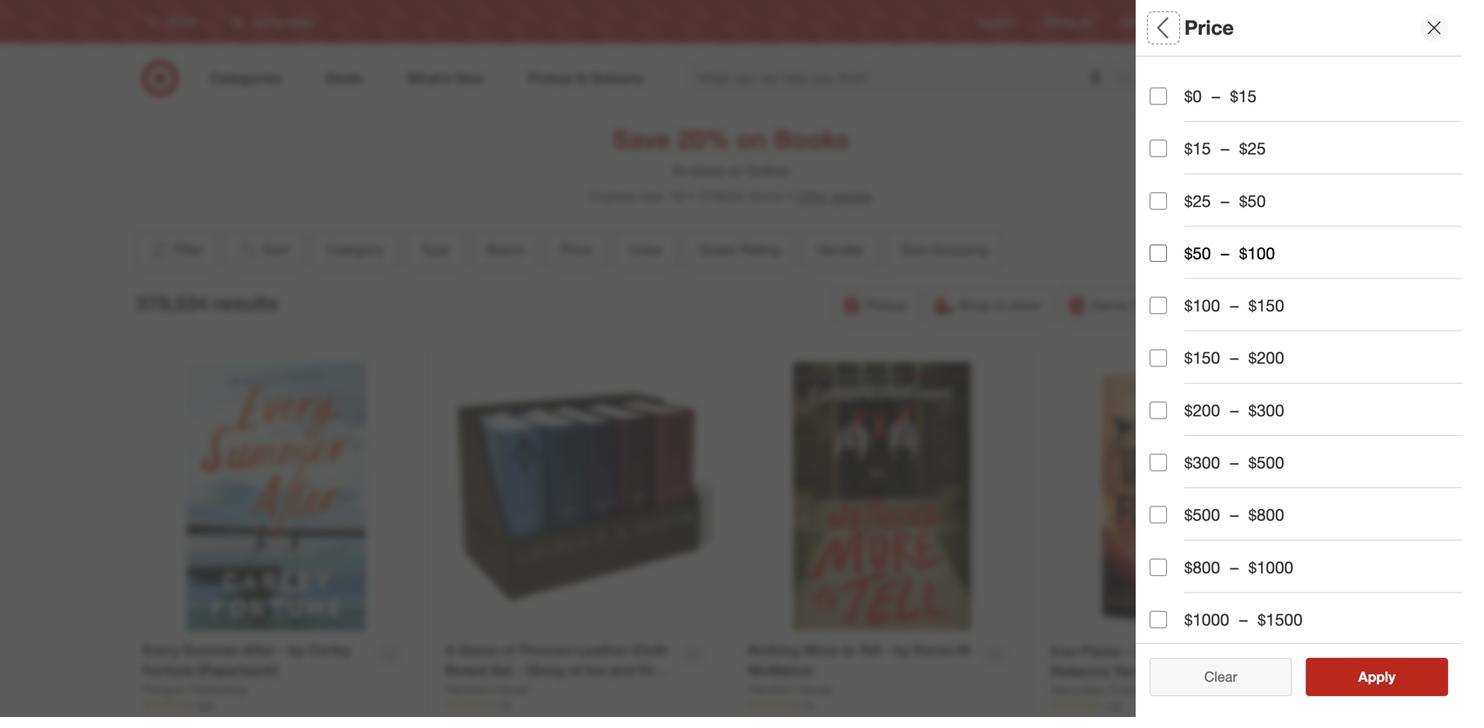 Task type: locate. For each thing, give the bounding box(es) containing it.
0 horizontal spatial gender button
[[802, 231, 879, 269]]

2 random house link from the left
[[748, 680, 833, 698]]

size grouping button up $800  –  $1000
[[1150, 483, 1462, 544]]

$1000  –  $1500
[[1185, 610, 1303, 630]]

random house link down set at the left of page
[[445, 680, 530, 698]]

type inside all filters dialog
[[1150, 135, 1187, 155]]

by inside every summer after - by carley fortune (paperback)
[[289, 642, 304, 659]]

1 horizontal spatial type
[[1150, 135, 1187, 155]]

store right in
[[1010, 297, 1041, 314]]

1 vertical spatial category button
[[311, 231, 399, 269]]

$800 up $800  –  $1000
[[1249, 505, 1284, 525]]

(paperback)
[[198, 662, 278, 679]]

$800 right $800  –  $1000 checkbox
[[1185, 557, 1220, 577]]

gender button
[[802, 231, 879, 269], [1150, 422, 1462, 483]]

store left or
[[691, 162, 725, 179]]

$500
[[1249, 453, 1284, 473], [1185, 505, 1220, 525]]

or
[[729, 162, 743, 179]]

size grouping button up shop
[[886, 231, 1003, 269]]

random house down mcmanus
[[748, 681, 833, 697]]

1 horizontal spatial random house
[[748, 681, 833, 697]]

size
[[900, 241, 927, 258], [1150, 501, 1183, 521]]

1 vertical spatial size grouping button
[[1150, 483, 1462, 544]]

0 vertical spatial guest rating
[[699, 241, 780, 258]]

of up set at the left of page
[[502, 642, 515, 659]]

1 vertical spatial guest
[[1150, 379, 1196, 399]]

$50
[[1239, 191, 1266, 211], [1185, 243, 1211, 263]]

1 vertical spatial size
[[1150, 501, 1183, 521]]

1 horizontal spatial brand button
[[1150, 178, 1462, 239]]

of
[[502, 642, 515, 659], [568, 662, 582, 679]]

0 vertical spatial store
[[691, 162, 725, 179]]

house for mcmanus
[[798, 681, 833, 697]]

1 horizontal spatial $800
[[1249, 505, 1284, 525]]

on
[[737, 124, 767, 154]]

What can we help you find? suggestions appear below search field
[[687, 59, 1120, 97]]

grouping inside all filters dialog
[[1187, 501, 1260, 521]]

shop in store button
[[926, 286, 1052, 325]]

expires
[[590, 188, 636, 205]]

$150 up '$150  –  $200'
[[1249, 296, 1284, 316]]

size grouping up shop
[[900, 241, 988, 258]]

$500 right $500  –  $800 "checkbox"
[[1185, 505, 1220, 525]]

10 link
[[748, 698, 1016, 713]]

1 vertical spatial $50
[[1185, 243, 1211, 263]]

$0
[[1185, 86, 1202, 106]]

$50  –  $100 checkbox
[[1150, 245, 1167, 262]]

$15 right $15  –  $25 option
[[1185, 139, 1211, 159]]

weekly
[[1044, 15, 1077, 28]]

0 horizontal spatial $15
[[1185, 139, 1211, 159]]

$15  –  $25
[[1185, 139, 1266, 159]]

1 vertical spatial color
[[1150, 318, 1193, 338]]

2 house from the left
[[798, 681, 833, 697]]

random house down set at the left of page
[[445, 681, 530, 697]]

0 horizontal spatial random house
[[445, 681, 530, 697]]

size grouping down $300  –  $500
[[1150, 501, 1260, 521]]

grouping up shop
[[930, 241, 988, 258]]

$15 right $0
[[1230, 86, 1257, 106]]

house up the 10 in the right bottom of the page
[[798, 681, 833, 697]]

0 horizontal spatial random
[[445, 681, 491, 697]]

$100 right $100  –  $150 checkbox
[[1185, 296, 1220, 316]]

items
[[749, 188, 783, 205]]

online
[[747, 162, 789, 179]]

cloth
[[633, 642, 668, 659]]

circle
[[1222, 15, 1249, 28]]

random down mcmanus
[[748, 681, 794, 697]]

house up 73
[[495, 681, 530, 697]]

1 horizontal spatial category
[[1150, 75, 1222, 95]]

brand
[[1150, 196, 1197, 216], [486, 241, 524, 258]]

0 vertical spatial $100
[[1239, 243, 1275, 263]]

1 vertical spatial size grouping
[[1150, 501, 1260, 521]]

0 horizontal spatial r
[[517, 682, 527, 699]]

macmillan publishers link
[[1051, 681, 1167, 699]]

1 horizontal spatial color button
[[1150, 300, 1462, 361]]

ad
[[1080, 15, 1093, 28]]

type
[[1150, 135, 1187, 155], [420, 241, 450, 258]]

1 horizontal spatial grouping
[[1187, 501, 1260, 521]]

results down sort button
[[214, 291, 278, 316]]

brand inside all filters dialog
[[1150, 196, 1197, 216]]

$25  –  $50
[[1185, 191, 1266, 211]]

of left ice
[[568, 662, 582, 679]]

2 random from the left
[[748, 681, 794, 697]]

146 link
[[1051, 699, 1320, 714]]

0 vertical spatial $150
[[1249, 296, 1284, 316]]

random house for -
[[445, 681, 530, 697]]

0 horizontal spatial results
[[214, 291, 278, 316]]

$1000 up $1500
[[1249, 557, 1294, 577]]

- right "after"
[[279, 642, 285, 659]]

yarros
[[1113, 663, 1156, 680]]

color button inside all filters dialog
[[1150, 300, 1462, 361]]

martin
[[545, 682, 588, 699]]

1 vertical spatial brand
[[486, 241, 524, 258]]

random house link
[[445, 680, 530, 698], [748, 680, 833, 698]]

- right set at the left of page
[[517, 662, 522, 679]]

m
[[958, 642, 970, 659]]

1 clear from the left
[[1196, 668, 1229, 685]]

results for 379,534 results
[[214, 291, 278, 316]]

1 horizontal spatial size
[[1150, 501, 1183, 521]]

gender button down offer details
[[802, 231, 879, 269]]

1 horizontal spatial rating
[[1201, 379, 1252, 399]]

random house link for mcmanus
[[748, 680, 833, 698]]

a game of thrones leather-cloth boxed set - (song of ice and fire) by  george r r martin (mixed media product) image
[[445, 363, 713, 631]]

1 horizontal spatial guest rating button
[[1150, 361, 1462, 422]]

73 link
[[445, 698, 713, 713]]

color down dec
[[629, 241, 662, 258]]

category button
[[1150, 57, 1462, 117], [311, 231, 399, 269]]

guest
[[699, 241, 736, 258], [1150, 379, 1196, 399]]

1 horizontal spatial $15
[[1230, 86, 1257, 106]]

1 horizontal spatial house
[[798, 681, 833, 697]]

random down boxed
[[445, 681, 491, 697]]

clear button
[[1150, 658, 1292, 696]]

1 vertical spatial $25
[[1185, 191, 1211, 211]]

guest down 379534
[[699, 241, 736, 258]]

rating up $200  –  $300
[[1201, 379, 1252, 399]]

color
[[629, 241, 662, 258], [1150, 318, 1193, 338]]

0 vertical spatial type
[[1150, 135, 1187, 155]]

clear inside price dialog
[[1204, 668, 1237, 685]]

by left the carley at the bottom of page
[[289, 642, 304, 659]]

iron flame - (empyrean) - by rebecca yarros (hardcover) image
[[1051, 363, 1320, 632]]

0 vertical spatial brand
[[1150, 196, 1197, 216]]

$300 down '$150  –  $200'
[[1249, 400, 1284, 420]]

$25 right '$25  –  $50' checkbox on the right top
[[1185, 191, 1211, 211]]

$50 up "$50  –  $100"
[[1239, 191, 1266, 211]]

- up yarros
[[1125, 643, 1131, 660]]

1 horizontal spatial of
[[568, 662, 582, 679]]

in
[[995, 297, 1006, 314]]

thrones
[[519, 642, 573, 659]]

0 horizontal spatial random house link
[[445, 680, 530, 698]]

a
[[445, 642, 455, 659]]

brand button
[[1150, 178, 1462, 239], [472, 231, 539, 269]]

0 vertical spatial category button
[[1150, 57, 1462, 117]]

day
[[1131, 297, 1155, 314]]

0 horizontal spatial rating
[[740, 241, 780, 258]]

material
[[1150, 562, 1214, 582]]

1 vertical spatial gender
[[1150, 440, 1207, 460]]

1 vertical spatial $800
[[1185, 557, 1220, 577]]

1 horizontal spatial $1000
[[1249, 557, 1294, 577]]

1 vertical spatial rating
[[1201, 379, 1252, 399]]

size up pickup
[[900, 241, 927, 258]]

r up product)
[[517, 682, 527, 699]]

color down $100  –  $150 checkbox
[[1150, 318, 1193, 338]]

by left karen
[[895, 642, 910, 659]]

$300  –  $500 checkbox
[[1150, 454, 1167, 471]]

type button
[[1150, 117, 1462, 178], [405, 231, 465, 269]]

0 horizontal spatial $800
[[1185, 557, 1220, 577]]

1 random from the left
[[445, 681, 491, 697]]

results right see
[[1369, 668, 1414, 685]]

$100 up shipping button
[[1239, 243, 1275, 263]]

0 horizontal spatial $200
[[1185, 400, 1220, 420]]

$800  –  $1000 checkbox
[[1150, 559, 1167, 576]]

summer
[[183, 642, 239, 659]]

$15
[[1230, 86, 1257, 106], [1185, 139, 1211, 159]]

gender button down $200  –  $300
[[1150, 422, 1462, 483]]

more
[[804, 642, 838, 659]]

0 horizontal spatial $500
[[1185, 505, 1220, 525]]

category
[[1150, 75, 1222, 95], [326, 241, 384, 258]]

2 clear from the left
[[1204, 668, 1237, 685]]

size inside all filters dialog
[[1150, 501, 1183, 521]]

1 vertical spatial results
[[1369, 668, 1414, 685]]

random house link down mcmanus
[[748, 680, 833, 698]]

gender
[[817, 241, 864, 258], [1150, 440, 1207, 460]]

gender down $200  –  $300 checkbox
[[1150, 440, 1207, 460]]

guest rating up $200  –  $300
[[1150, 379, 1252, 399]]

clear inside all filters dialog
[[1196, 668, 1229, 685]]

$1000 up "(empyrean)"
[[1185, 610, 1229, 630]]

0 horizontal spatial size
[[900, 241, 927, 258]]

nothing
[[748, 642, 800, 659]]

expires dec 16
[[590, 188, 684, 205]]

grouping
[[930, 241, 988, 258], [1187, 501, 1260, 521]]

$500  –  $800 checkbox
[[1150, 506, 1167, 524]]

0 horizontal spatial house
[[495, 681, 530, 697]]

every summer after - by carley fortune (paperback) image
[[142, 363, 410, 631]]

color button
[[614, 231, 677, 269], [1150, 300, 1462, 361]]

0 horizontal spatial price button
[[546, 231, 607, 269]]

clear
[[1196, 668, 1229, 685], [1204, 668, 1237, 685]]

store inside save 20% on books in-store or online
[[691, 162, 725, 179]]

1 r from the left
[[517, 682, 527, 699]]

0 vertical spatial size grouping
[[900, 241, 988, 258]]

1 horizontal spatial size grouping button
[[1150, 483, 1462, 544]]

$150  –  $200
[[1185, 348, 1284, 368]]

1 vertical spatial $15
[[1185, 139, 1211, 159]]

1 horizontal spatial $200
[[1249, 348, 1284, 368]]

in-
[[673, 162, 691, 179]]

results inside button
[[1369, 668, 1414, 685]]

random for a game of thrones leather-cloth boxed set - (song of ice and fire) by  george r r martin (mixed media product)
[[445, 681, 491, 697]]

0 horizontal spatial size grouping
[[900, 241, 988, 258]]

1 vertical spatial $150
[[1185, 348, 1220, 368]]

size grouping button
[[886, 231, 1003, 269], [1150, 483, 1462, 544]]

0 vertical spatial $800
[[1249, 505, 1284, 525]]

same day delivery button
[[1059, 286, 1221, 325]]

1 horizontal spatial $50
[[1239, 191, 1266, 211]]

$150 right $150  –  $200 option at the right of page
[[1185, 348, 1220, 368]]

$200 right $200  –  $300 checkbox
[[1185, 400, 1220, 420]]

$200 down shipping button
[[1249, 348, 1284, 368]]

1 horizontal spatial results
[[1369, 668, 1414, 685]]

$1000  –  $1500 checkbox
[[1150, 611, 1167, 628]]

guest rating down 379534 items
[[699, 241, 780, 258]]

price button
[[546, 231, 607, 269], [1150, 239, 1462, 300]]

0 vertical spatial $200
[[1249, 348, 1284, 368]]

price inside price dialog
[[1185, 15, 1234, 40]]

$25 up $25  –  $50
[[1239, 139, 1266, 159]]

0 vertical spatial of
[[502, 642, 515, 659]]

1 horizontal spatial $100
[[1239, 243, 1275, 263]]

pickup button
[[833, 286, 919, 325]]

1 random house link from the left
[[445, 680, 530, 698]]

1 horizontal spatial store
[[1010, 297, 1041, 314]]

rating
[[740, 241, 780, 258], [1201, 379, 1252, 399]]

1 vertical spatial type
[[420, 241, 450, 258]]

1 horizontal spatial size grouping
[[1150, 501, 1260, 521]]

macmillan
[[1051, 682, 1106, 697]]

random house for mcmanus
[[748, 681, 833, 697]]

size grouping
[[900, 241, 988, 258], [1150, 501, 1260, 521]]

0 horizontal spatial grouping
[[930, 241, 988, 258]]

$50 right $50  –  $100 option
[[1185, 243, 1211, 263]]

$500 up $500  –  $800
[[1249, 453, 1284, 473]]

guest up $200  –  $300 checkbox
[[1150, 379, 1196, 399]]

1 horizontal spatial category button
[[1150, 57, 1462, 117]]

0 horizontal spatial category button
[[311, 231, 399, 269]]

price inside all filters dialog
[[1150, 257, 1191, 277]]

(song
[[526, 662, 565, 679]]

r down (song
[[531, 682, 541, 699]]

2 random house from the left
[[748, 681, 833, 697]]

price dialog
[[1136, 0, 1462, 717]]

1 vertical spatial guest rating
[[1150, 379, 1252, 399]]

1 house from the left
[[495, 681, 530, 697]]

1 random house from the left
[[445, 681, 530, 697]]

-
[[279, 642, 285, 659], [885, 642, 891, 659], [1125, 643, 1131, 660], [1214, 643, 1219, 660], [517, 662, 522, 679]]

0 vertical spatial size grouping button
[[886, 231, 1003, 269]]

store
[[691, 162, 725, 179], [1010, 297, 1041, 314]]

- right tell
[[885, 642, 891, 659]]

1 vertical spatial $1000
[[1185, 610, 1229, 630]]

apply button
[[1306, 658, 1448, 696]]

1 vertical spatial $100
[[1185, 296, 1220, 316]]

by up 'all'
[[1223, 643, 1239, 660]]

1 horizontal spatial $300
[[1249, 400, 1284, 420]]

gender inside all filters dialog
[[1150, 440, 1207, 460]]

filter
[[173, 241, 204, 258]]

1 vertical spatial $200
[[1185, 400, 1220, 420]]

grouping down $300  –  $500
[[1187, 501, 1260, 521]]

1 horizontal spatial color
[[1150, 318, 1193, 338]]

1 vertical spatial gender button
[[1150, 422, 1462, 483]]

by up media
[[445, 682, 461, 699]]

random
[[445, 681, 491, 697], [748, 681, 794, 697]]

$800  –  $1000
[[1185, 557, 1294, 577]]

$1000
[[1249, 557, 1294, 577], [1185, 610, 1229, 630]]

leather-
[[577, 642, 633, 659]]

0 horizontal spatial color button
[[614, 231, 677, 269]]

$100
[[1239, 243, 1275, 263], [1185, 296, 1220, 316]]

0 vertical spatial results
[[214, 291, 278, 316]]

size down $300  –  $500 checkbox
[[1150, 501, 1183, 521]]

rating down items
[[740, 241, 780, 258]]

(mixed
[[592, 682, 636, 699]]

gender down offer details
[[817, 241, 864, 258]]

$100  –  $150
[[1185, 296, 1284, 316]]

size grouping inside all filters dialog
[[1150, 501, 1260, 521]]

0 vertical spatial category
[[1150, 75, 1222, 95]]

0 horizontal spatial store
[[691, 162, 725, 179]]

filters
[[1179, 15, 1233, 40]]

1 vertical spatial color button
[[1150, 300, 1462, 361]]

$300 right $300  –  $500 checkbox
[[1185, 453, 1220, 473]]



Task type: describe. For each thing, give the bounding box(es) containing it.
rating inside all filters dialog
[[1201, 379, 1252, 399]]

$200  –  $300 checkbox
[[1150, 402, 1167, 419]]

0 horizontal spatial type button
[[405, 231, 465, 269]]

every
[[142, 642, 179, 659]]

publishing
[[190, 681, 247, 697]]

books
[[774, 124, 850, 154]]

guest inside all filters dialog
[[1150, 379, 1196, 399]]

73
[[499, 699, 511, 712]]

see results button
[[1306, 658, 1448, 696]]

publishers
[[1110, 682, 1167, 697]]

media
[[445, 702, 486, 717]]

1 horizontal spatial $150
[[1249, 296, 1284, 316]]

clear all button
[[1150, 658, 1292, 696]]

every summer after - by carley fortune (paperback) link
[[142, 641, 369, 680]]

all
[[1150, 15, 1174, 40]]

- inside nothing more to tell - by karen m mcmanus
[[885, 642, 891, 659]]

pickup
[[865, 297, 908, 314]]

style button
[[1150, 605, 1462, 666]]

search button
[[1108, 59, 1150, 101]]

0 horizontal spatial $50
[[1185, 243, 1211, 263]]

0 horizontal spatial $100
[[1185, 296, 1220, 316]]

product)
[[490, 702, 547, 717]]

0 horizontal spatial gender
[[817, 241, 864, 258]]

379,534 results
[[136, 291, 278, 316]]

dec
[[640, 188, 665, 205]]

146
[[1105, 700, 1122, 713]]

379534
[[698, 188, 745, 205]]

16
[[669, 188, 684, 205]]

0 horizontal spatial size grouping button
[[886, 231, 1003, 269]]

0 horizontal spatial guest rating button
[[684, 231, 795, 269]]

search
[[1108, 71, 1150, 88]]

iron
[[1051, 643, 1077, 660]]

penguin publishing
[[142, 681, 247, 697]]

by inside iron flame - (empyrean) - by rebecca yarros (hardcover)
[[1223, 643, 1239, 660]]

guest rating inside all filters dialog
[[1150, 379, 1252, 399]]

nothing more to tell - by karen m mcmanus
[[748, 642, 970, 679]]

after
[[243, 642, 275, 659]]

macmillan publishers
[[1051, 682, 1167, 697]]

see results
[[1340, 668, 1414, 685]]

target circle
[[1191, 15, 1249, 28]]

offer details button
[[783, 186, 872, 206]]

$50  –  $100
[[1185, 243, 1275, 263]]

$150  –  $200 checkbox
[[1150, 349, 1167, 367]]

1 vertical spatial of
[[568, 662, 582, 679]]

$100  –  $150 checkbox
[[1150, 297, 1167, 314]]

20%
[[677, 124, 730, 154]]

0 horizontal spatial color
[[629, 241, 662, 258]]

0 vertical spatial $50
[[1239, 191, 1266, 211]]

save 20% on books in-store or online
[[613, 124, 850, 179]]

10
[[802, 699, 814, 712]]

all filters dialog
[[1136, 0, 1462, 717]]

mcmanus
[[748, 662, 813, 679]]

iron flame - (empyrean) - by rebecca yarros (hardcover) link
[[1051, 642, 1279, 681]]

a game of thrones leather-cloth boxed set - (song of ice and fire) by  george r r martin (mixed media product) link
[[445, 641, 672, 717]]

(hardcover)
[[1160, 663, 1236, 680]]

0 horizontal spatial guest rating
[[699, 241, 780, 258]]

0 vertical spatial $15
[[1230, 86, 1257, 106]]

flame
[[1081, 643, 1121, 660]]

random house link for -
[[445, 680, 530, 698]]

$0  –  $15
[[1185, 86, 1257, 106]]

$200  –  $300
[[1185, 400, 1284, 420]]

karen
[[914, 642, 954, 659]]

fortune
[[142, 662, 194, 679]]

$500  –  $800
[[1185, 505, 1284, 525]]

2 r from the left
[[531, 682, 541, 699]]

1 horizontal spatial $25
[[1239, 139, 1266, 159]]

results for see results
[[1369, 668, 1414, 685]]

target circle link
[[1191, 14, 1249, 29]]

all filters
[[1150, 15, 1233, 40]]

rebecca
[[1051, 663, 1109, 680]]

store inside shop in store button
[[1010, 297, 1041, 314]]

379534 items
[[698, 188, 783, 205]]

1 vertical spatial $500
[[1185, 505, 1220, 525]]

0 vertical spatial $300
[[1249, 400, 1284, 420]]

boxed
[[445, 662, 487, 679]]

1 vertical spatial category
[[326, 241, 384, 258]]

penguin publishing link
[[142, 680, 247, 698]]

weekly ad link
[[1044, 14, 1093, 29]]

1 horizontal spatial price button
[[1150, 239, 1462, 300]]

by inside a game of thrones leather-cloth boxed set - (song of ice and fire) by  george r r martin (mixed media product)
[[445, 682, 461, 699]]

200
[[196, 699, 214, 712]]

and
[[609, 662, 634, 679]]

every summer after - by carley fortune (paperback)
[[142, 642, 351, 679]]

filter button
[[136, 231, 217, 269]]

carley
[[308, 642, 351, 659]]

tell
[[859, 642, 881, 659]]

0 vertical spatial gender button
[[802, 231, 879, 269]]

ice
[[585, 662, 605, 679]]

1 horizontal spatial $500
[[1249, 453, 1284, 473]]

clear for clear all
[[1196, 668, 1229, 685]]

sort button
[[224, 231, 304, 269]]

nothing more to tell - by karen m mcmanus image
[[748, 363, 1016, 631]]

a game of thrones leather-cloth boxed set - (song of ice and fire) by  george r r martin (mixed media product)
[[445, 642, 668, 717]]

to
[[842, 642, 856, 659]]

brand button inside all filters dialog
[[1150, 178, 1462, 239]]

(empyrean)
[[1135, 643, 1210, 660]]

iron flame - (empyrean) - by rebecca yarros (hardcover)
[[1051, 643, 1239, 680]]

0 horizontal spatial $150
[[1185, 348, 1220, 368]]

$15  –  $25 checkbox
[[1150, 140, 1167, 157]]

registry
[[977, 15, 1016, 28]]

clear for clear
[[1204, 668, 1237, 685]]

material button
[[1150, 544, 1462, 605]]

- up clear all in the right of the page
[[1214, 643, 1219, 660]]

0 vertical spatial rating
[[740, 241, 780, 258]]

redcard
[[1121, 15, 1163, 28]]

color inside all filters dialog
[[1150, 318, 1193, 338]]

$25  –  $50 checkbox
[[1150, 192, 1167, 210]]

0 horizontal spatial brand
[[486, 241, 524, 258]]

0 horizontal spatial $300
[[1185, 453, 1220, 473]]

delivery
[[1159, 297, 1209, 314]]

offer
[[797, 188, 828, 205]]

0 vertical spatial color button
[[614, 231, 677, 269]]

same
[[1092, 297, 1128, 314]]

0 horizontal spatial brand button
[[472, 231, 539, 269]]

0 horizontal spatial type
[[420, 241, 450, 258]]

0 vertical spatial $1000
[[1249, 557, 1294, 577]]

random for nothing more to tell - by karen m mcmanus
[[748, 681, 794, 697]]

$300  –  $500
[[1185, 453, 1284, 473]]

- inside every summer after - by carley fortune (paperback)
[[279, 642, 285, 659]]

1 vertical spatial guest rating button
[[1150, 361, 1462, 422]]

weekly ad
[[1044, 15, 1093, 28]]

shipping
[[1260, 297, 1315, 314]]

game
[[459, 642, 498, 659]]

$1500
[[1258, 610, 1303, 630]]

see
[[1340, 668, 1365, 685]]

0 vertical spatial type button
[[1150, 117, 1462, 178]]

0 vertical spatial guest
[[699, 241, 736, 258]]

by inside nothing more to tell - by karen m mcmanus
[[895, 642, 910, 659]]

0 vertical spatial size
[[900, 241, 927, 258]]

house for -
[[495, 681, 530, 697]]

- inside a game of thrones leather-cloth boxed set - (song of ice and fire) by  george r r martin (mixed media product)
[[517, 662, 522, 679]]

registry link
[[977, 14, 1016, 29]]

$0  –  $15 checkbox
[[1150, 88, 1167, 105]]

0 horizontal spatial of
[[502, 642, 515, 659]]

shipping button
[[1228, 286, 1326, 325]]

target
[[1191, 15, 1219, 28]]

penguin
[[142, 681, 187, 697]]

category inside all filters dialog
[[1150, 75, 1222, 95]]

1 horizontal spatial gender button
[[1150, 422, 1462, 483]]



Task type: vqa. For each thing, say whether or not it's contained in the screenshot.
first random from right
yes



